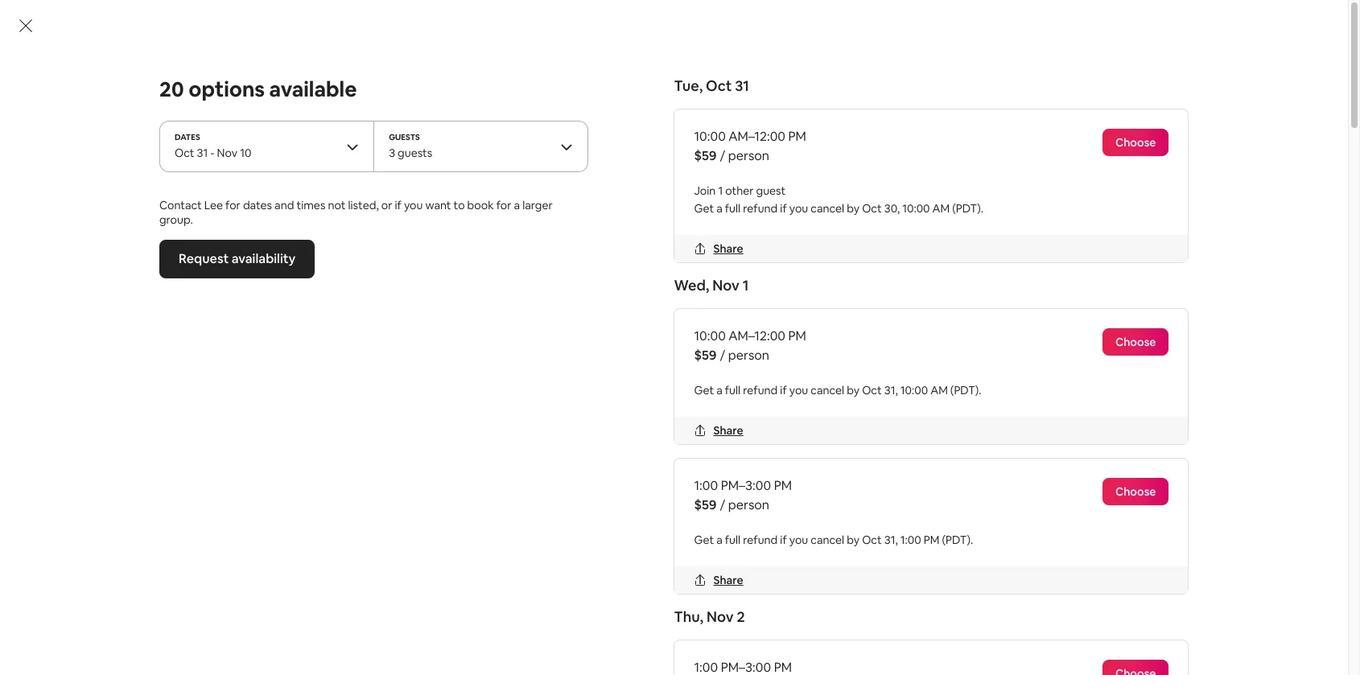 Task type: locate. For each thing, give the bounding box(es) containing it.
2 am–12:00 from the top
[[729, 328, 786, 345]]

for right lee
[[225, 198, 240, 213]]

1 31, from the top
[[885, 383, 898, 398]]

2 vertical spatial share
[[714, 573, 744, 588]]

/ for share button related to get a full refund if you cancel by oct 31, 1:00 pm (pdt).
[[720, 497, 726, 514]]

guests 3 guests
[[389, 132, 432, 160]]

join 1 other guest
[[845, 297, 923, 310]]

0 vertical spatial by
[[847, 201, 860, 216]]

0 horizontal spatial wed,
[[674, 276, 710, 295]]

tour
[[268, 376, 293, 393]]

am–12:00 down tue, oct 31
[[729, 128, 786, 145]]

full for am–12:00
[[725, 383, 741, 398]]

request availability link
[[159, 240, 315, 279]]

20 options available
[[159, 76, 357, 103]]

to inside the contact lee for dates and times not listed, or if you want to book for a larger group.
[[453, 198, 465, 213]]

wed,
[[674, 276, 710, 295], [845, 439, 872, 453]]

show more dates link
[[845, 527, 1104, 565]]

pm
[[789, 128, 807, 145], [789, 328, 807, 345], [905, 457, 918, 469], [774, 478, 792, 494], [924, 533, 940, 548]]

free
[[275, 235, 298, 250]]

2 vertical spatial by
[[847, 533, 860, 548]]

1 vertical spatial 1:00
[[694, 478, 718, 494]]

1 vertical spatial get
[[694, 383, 714, 398]]

a inside join 1 other guest get a full refund if you cancel by oct 30, 10:00 am (pdt).
[[717, 201, 723, 216]]

0 vertical spatial 1:00
[[845, 457, 863, 469]]

3 full from the top
[[725, 533, 741, 548]]

1 get from the top
[[694, 201, 714, 216]]

(pdt).
[[953, 201, 984, 216], [951, 383, 982, 398], [943, 533, 974, 548]]

10:00 up wed, nov 1 1:00 pm–3:00 pm
[[901, 383, 929, 398]]

oct left show
[[863, 533, 882, 548]]

1 vertical spatial 31,
[[885, 533, 898, 548]]

to left 24
[[381, 235, 392, 250]]

join for join 1 other guest
[[845, 297, 863, 310]]

1 vertical spatial coffee
[[223, 453, 262, 470]]

1 vertical spatial guest
[[898, 297, 923, 310]]

2 cancel from the top
[[811, 383, 845, 398]]

of up seattle's on the bottom left of the page
[[351, 357, 364, 374]]

and
[[274, 198, 294, 213], [685, 357, 708, 374], [429, 434, 451, 451], [441, 473, 463, 490]]

2 get from the top
[[694, 383, 714, 398]]

0 horizontal spatial dates
[[243, 198, 272, 213]]

0 vertical spatial cancel
[[811, 201, 845, 216]]

for right the book
[[496, 198, 511, 213]]

1 horizontal spatial other
[[872, 297, 896, 310]]

1 vertical spatial (pdt).
[[951, 383, 982, 398]]

1 vertical spatial share button
[[688, 417, 750, 444]]

1 horizontal spatial to
[[453, 198, 465, 213]]

you
[[404, 198, 423, 213], [790, 201, 809, 216], [790, 383, 809, 398], [790, 533, 809, 548]]

1 horizontal spatial 1:00
[[845, 457, 863, 469]]

cup
[[681, 434, 704, 451]]

process
[[379, 434, 426, 451]]

dates
[[243, 198, 272, 213], [993, 537, 1027, 554]]

3 refund from the top
[[743, 533, 778, 548]]

cancel for 1:00 pm–3:00 pm
[[811, 533, 845, 548]]

2 vertical spatial full
[[725, 533, 741, 548]]

coffee up capitol
[[366, 357, 405, 374]]

dates oct 31 - nov 10
[[174, 132, 251, 160]]

0 horizontal spatial guest
[[757, 184, 786, 198]]

show
[[922, 537, 955, 554]]

0 horizontal spatial 1:00
[[694, 478, 718, 494]]

available
[[269, 76, 357, 103]]

2 vertical spatial cancel
[[811, 533, 845, 548]]

0 vertical spatial guest
[[757, 184, 786, 198]]

dates right more
[[993, 537, 1027, 554]]

1 vertical spatial share
[[714, 424, 744, 438]]

oct left 30,
[[863, 201, 882, 216]]

1 vertical spatial dates
[[993, 537, 1027, 554]]

- left 10
[[210, 146, 214, 160]]

2 vertical spatial 1:00
[[901, 533, 922, 548]]

10:00 right 30,
[[903, 201, 930, 216]]

listed,
[[348, 198, 379, 213]]

0 vertical spatial -
[[210, 146, 214, 160]]

0 vertical spatial full
[[725, 201, 741, 216]]

about
[[267, 434, 302, 451]]

request availability
[[178, 250, 295, 267]]

0 vertical spatial to
[[453, 198, 465, 213]]

explore the evolution of coffee culture in the pacific northwest on this walking and tasting tour of seattle's capitol hill neighborhood!
[[223, 357, 708, 393]]

(pdt). for 10:00 am–12:00 pm
[[951, 383, 982, 398]]

0 vertical spatial other
[[726, 184, 754, 198]]

nov
[[217, 146, 237, 160], [713, 276, 740, 295], [875, 439, 896, 453], [707, 608, 734, 626]]

0 vertical spatial 31
[[735, 77, 750, 95]]

0 vertical spatial 31,
[[885, 383, 898, 398]]

3 by from the top
[[847, 533, 860, 548]]

oct inside join 1 other guest get a full refund if you cancel by oct 30, 10:00 am (pdt).
[[863, 201, 882, 216]]

1 vertical spatial 31
[[197, 146, 208, 160]]

nov for wed, nov 1 1:00 pm–3:00 pm
[[875, 439, 896, 453]]

/ inside 1:00 pm–3:00 pm $59 / person
[[720, 497, 726, 514]]

share button for get a full refund if you cancel by oct 31, 10:00 am (pdt).
[[688, 417, 750, 444]]

want
[[425, 198, 451, 213]]

2 vertical spatial (pdt).
[[943, 533, 974, 548]]

0 horizontal spatial pm–3:00
[[721, 478, 772, 494]]

share button up thu, nov 2
[[688, 567, 750, 594]]

share
[[714, 242, 744, 256], [714, 424, 744, 438], [714, 573, 744, 588]]

2 horizontal spatial 1:00
[[901, 533, 922, 548]]

1 vertical spatial other
[[872, 297, 896, 310]]

am–12:00 down wed, nov 1
[[729, 328, 786, 345]]

- left learn
[[223, 434, 228, 451]]

local
[[619, 473, 647, 490]]

this
[[613, 357, 635, 374]]

(pdt). inside join 1 other guest get a full refund if you cancel by oct 30, 10:00 am (pdt).
[[953, 201, 984, 216]]

capitol
[[364, 376, 407, 393]]

2 by from the top
[[847, 383, 860, 398]]

to right want
[[453, 198, 465, 213]]

before
[[441, 235, 476, 250]]

1 horizontal spatial wed,
[[845, 439, 872, 453]]

1 horizontal spatial guests
[[389, 132, 420, 143]]

join
[[694, 184, 716, 198], [845, 297, 863, 310]]

10
[[240, 146, 251, 160]]

3 share from the top
[[714, 573, 744, 588]]

10:00
[[694, 128, 726, 145], [903, 201, 930, 216], [694, 328, 726, 345], [901, 383, 929, 398]]

refund
[[743, 201, 778, 216], [743, 383, 778, 398], [743, 533, 778, 548]]

nov inside wed, nov 1 1:00 pm–3:00 pm
[[875, 439, 896, 453]]

pm–3:00 inside 1:00 pm–3:00 pm $59 / person
[[721, 478, 772, 494]]

get
[[694, 201, 714, 216], [694, 383, 714, 398], [694, 533, 714, 548]]

1 vertical spatial 10:00 am–12:00 pm $59 / person
[[694, 328, 807, 364]]

refund for am–12:00
[[743, 383, 778, 398]]

the right in
[[465, 357, 485, 374]]

1 vertical spatial refund
[[743, 383, 778, 398]]

and left times
[[274, 198, 294, 213]]

0 vertical spatial (pdt).
[[953, 201, 984, 216]]

1 horizontal spatial 31
[[735, 77, 750, 95]]

31
[[735, 77, 750, 95], [197, 146, 208, 160]]

2 share button from the top
[[688, 417, 750, 444]]

and right walking
[[685, 357, 708, 374]]

1 vertical spatial wed,
[[845, 439, 872, 453]]

0 vertical spatial pm–3:00
[[865, 457, 903, 469]]

1 horizontal spatial join
[[845, 297, 863, 310]]

oct
[[706, 77, 732, 95], [174, 146, 194, 160], [863, 201, 882, 216], [863, 383, 882, 398], [863, 533, 882, 548]]

1:00
[[845, 457, 863, 469], [694, 478, 718, 494], [901, 533, 922, 548]]

0 vertical spatial refund
[[743, 201, 778, 216]]

1:00 left show
[[901, 533, 922, 548]]

walking
[[638, 357, 682, 374]]

guest
[[757, 184, 786, 198], [898, 297, 923, 310]]

of right cup
[[707, 434, 719, 451]]

0 horizontal spatial 31
[[197, 146, 208, 160]]

1 vertical spatial pm–3:00
[[721, 478, 772, 494]]

0 vertical spatial dates
[[243, 198, 272, 213]]

1 refund from the top
[[743, 201, 778, 216]]

31, up wed, nov 1 1:00 pm–3:00 pm
[[885, 383, 898, 398]]

2 refund from the top
[[743, 383, 778, 398]]

2 share from the top
[[714, 424, 744, 438]]

join for join 1 other guest get a full refund if you cancel by oct 30, 10:00 am (pdt).
[[694, 184, 716, 198]]

- left discover
[[223, 473, 228, 490]]

flexibility
[[354, 214, 409, 231]]

31 inside the dates oct 31 - nov 10
[[197, 146, 208, 160]]

0 vertical spatial wed,
[[674, 276, 710, 295]]

coffee inside explore the evolution of coffee culture in the pacific northwest on this walking and tasting tour of seattle's capitol hill neighborhood!
[[366, 357, 405, 374]]

get down 1:00 pm–3:00 pm $59 / person
[[694, 533, 714, 548]]

0 vertical spatial share button
[[688, 235, 750, 263]]

to
[[453, 198, 465, 213], [381, 235, 392, 250]]

1 for from the left
[[225, 198, 240, 213]]

0 horizontal spatial coffee
[[223, 453, 262, 470]]

2 full from the top
[[725, 383, 741, 398]]

1 cancel from the top
[[811, 201, 845, 216]]

full
[[725, 201, 741, 216], [725, 383, 741, 398], [725, 533, 741, 548]]

guests inside guests 3 guests
[[389, 132, 420, 143]]

0 horizontal spatial for
[[225, 198, 240, 213]]

31, for 10:00 am–12:00 pm $59 / person
[[885, 383, 898, 398]]

coffee down learn
[[223, 453, 262, 470]]

start
[[499, 235, 524, 250]]

10:00 down wed, nov 1
[[694, 328, 726, 345]]

0 vertical spatial join
[[694, 184, 716, 198]]

am–12:00
[[729, 128, 786, 145], [729, 328, 786, 345]]

it's
[[334, 126, 348, 140]]

share up 2
[[714, 573, 744, 588]]

1 horizontal spatial guest
[[898, 297, 923, 310]]

1 by from the top
[[847, 201, 860, 216]]

1 vertical spatial by
[[847, 383, 860, 398]]

31, left show
[[885, 533, 898, 548]]

storytelling
[[313, 159, 383, 176]]

10:00 am–12:00 pm $59 / person down wed, nov 1
[[694, 328, 807, 364]]

cancellation
[[300, 235, 363, 250]]

by
[[847, 201, 860, 216], [847, 383, 860, 398], [847, 533, 860, 548]]

share button up wed, nov 1
[[688, 235, 750, 263]]

1:00 down cup
[[694, 478, 718, 494]]

coffee inside - learn about the roasting process and everything that goes into making your cup of coffee - discover the strong counterculture and progressive history of the local neighborhood
[[223, 453, 262, 470]]

3 cancel from the top
[[811, 533, 845, 548]]

time.
[[526, 235, 552, 250]]

guests
[[397, 146, 432, 160]]

2 31, from the top
[[885, 533, 898, 548]]

of
[[351, 357, 364, 374], [295, 376, 308, 393], [707, 434, 719, 451], [581, 473, 594, 490]]

by for 10:00 am–12:00 pm
[[847, 383, 860, 398]]

guests up guests at left
[[389, 132, 420, 143]]

get up wed, nov 1
[[694, 201, 714, 216]]

dates right lee
[[243, 198, 272, 213]]

person
[[728, 147, 770, 164], [728, 347, 770, 364], [1068, 351, 1104, 366], [1068, 439, 1104, 453], [728, 497, 770, 514]]

0 vertical spatial share
[[714, 242, 744, 256]]

31 down "dates"
[[197, 146, 208, 160]]

0 vertical spatial coffee
[[366, 357, 405, 374]]

31,
[[885, 383, 898, 398], [885, 533, 898, 548]]

1 horizontal spatial dates
[[993, 537, 1027, 554]]

share right cup
[[714, 424, 744, 438]]

if inside join 1 other guest get a full refund if you cancel by oct 30, 10:00 am (pdt).
[[781, 201, 787, 216]]

1 vertical spatial to
[[381, 235, 392, 250]]

the up guests at left
[[407, 126, 424, 140]]

by for 1:00 pm–3:00 pm
[[847, 533, 860, 548]]

the
[[407, 126, 424, 140], [479, 235, 496, 250], [271, 357, 291, 374], [465, 357, 485, 374], [305, 434, 325, 451], [286, 473, 306, 490], [597, 473, 617, 490]]

join inside join 1 other guest get a full refund if you cancel by oct 30, 10:00 am (pdt).
[[694, 184, 716, 198]]

tasting
[[223, 376, 265, 393]]

0 horizontal spatial guests
[[275, 126, 312, 140]]

other for join 1 other guest
[[872, 297, 896, 310]]

am
[[933, 201, 950, 216], [931, 383, 948, 398]]

oct inside the dates oct 31 - nov 10
[[174, 146, 194, 160]]

0 vertical spatial 10:00 am–12:00 pm $59 / person
[[694, 128, 807, 164]]

share up wed, nov 1
[[714, 242, 744, 256]]

and inside explore the evolution of coffee culture in the pacific northwest on this walking and tasting tour of seattle's capitol hill neighborhood!
[[685, 357, 708, 374]]

oct down "dates"
[[174, 146, 194, 160]]

0 vertical spatial am–12:00
[[729, 128, 786, 145]]

the left the local
[[597, 473, 617, 490]]

10:00 am–12:00 pm $59 / person down tue, oct 31
[[694, 128, 807, 164]]

/
[[720, 147, 726, 164], [720, 347, 726, 364], [1061, 351, 1066, 366], [1061, 439, 1066, 453], [720, 497, 726, 514]]

1:00 down get a full refund if you cancel by oct 31, 10:00 am (pdt).
[[845, 457, 863, 469]]

share button
[[688, 235, 750, 263], [688, 417, 750, 444], [688, 567, 750, 594]]

1 full from the top
[[725, 201, 741, 216]]

wed, inside wed, nov 1 1:00 pm–3:00 pm
[[845, 439, 872, 453]]

1:00 inside wed, nov 1 1:00 pm–3:00 pm
[[845, 457, 863, 469]]

and right process
[[429, 434, 451, 451]]

share button for get a full refund if you cancel by oct 31, 1:00 pm (pdt).
[[688, 567, 750, 594]]

get inside join 1 other guest get a full refund if you cancel by oct 30, 10:00 am (pdt).
[[694, 201, 714, 216]]

3 share button from the top
[[688, 567, 750, 594]]

2 vertical spatial get
[[694, 533, 714, 548]]

if
[[395, 198, 401, 213], [781, 201, 787, 216], [781, 383, 787, 398], [781, 533, 787, 548]]

by inside join 1 other guest get a full refund if you cancel by oct 30, 10:00 am (pdt).
[[847, 201, 860, 216]]

guests down "excellent"
[[275, 126, 312, 140]]

other inside join 1 other guest get a full refund if you cancel by oct 30, 10:00 am (pdt).
[[726, 184, 754, 198]]

1 horizontal spatial for
[[496, 198, 511, 213]]

3 get from the top
[[694, 533, 714, 548]]

2 vertical spatial share button
[[688, 567, 750, 594]]

your
[[652, 434, 679, 451]]

cancellation flexibility
[[275, 214, 409, 231]]

2 vertical spatial refund
[[743, 533, 778, 548]]

1 am–12:00 from the top
[[729, 128, 786, 145]]

31, for 1:00 pm–3:00 pm $59 / person
[[885, 533, 898, 548]]

0 horizontal spatial join
[[694, 184, 716, 198]]

get for 10:00
[[694, 383, 714, 398]]

31 right tue,
[[735, 77, 750, 95]]

1 vertical spatial am–12:00
[[729, 328, 786, 345]]

get up cup
[[694, 383, 714, 398]]

10:00 inside join 1 other guest get a full refund if you cancel by oct 30, 10:00 am (pdt).
[[903, 201, 930, 216]]

0 vertical spatial am
[[933, 201, 950, 216]]

0 horizontal spatial other
[[726, 184, 754, 198]]

wed, for wed, nov 1 1:00 pm–3:00 pm
[[845, 439, 872, 453]]

1 vertical spatial join
[[845, 297, 863, 310]]

1 horizontal spatial pm–3:00
[[865, 457, 903, 469]]

1 vertical spatial cancel
[[811, 383, 845, 398]]

thu,
[[674, 608, 704, 626]]

0 vertical spatial get
[[694, 201, 714, 216]]

guest inside join 1 other guest get a full refund if you cancel by oct 30, 10:00 am (pdt).
[[757, 184, 786, 198]]

the right about
[[305, 434, 325, 451]]

coffee
[[366, 357, 405, 374], [223, 453, 262, 470]]

person inside 1:00 pm–3:00 pm $59 / person
[[728, 497, 770, 514]]

wed, nov 1 1:00 pm–3:00 pm
[[845, 439, 918, 469]]

1 horizontal spatial coffee
[[366, 357, 405, 374]]

1 vertical spatial full
[[725, 383, 741, 398]]

share button right your
[[688, 417, 750, 444]]

share for get a full refund if you cancel by oct 31, 1:00 pm (pdt).
[[714, 573, 744, 588]]

northwest
[[529, 357, 593, 374]]



Task type: vqa. For each thing, say whether or not it's contained in the screenshot.
Success
no



Task type: describe. For each thing, give the bounding box(es) containing it.
wed, nov 1
[[674, 276, 749, 295]]

pacific
[[488, 357, 527, 374]]

value
[[333, 105, 365, 122]]

30,
[[885, 201, 900, 216]]

larger
[[522, 198, 553, 213]]

times
[[296, 198, 325, 213]]

availability
[[231, 250, 295, 267]]

tue,
[[674, 77, 703, 95]]

strong
[[308, 473, 347, 490]]

full inside join 1 other guest get a full refund if you cancel by oct 30, 10:00 am (pdt).
[[725, 201, 741, 216]]

oct up wed, nov 1 1:00 pm–3:00 pm
[[863, 383, 882, 398]]

dates
[[174, 132, 200, 143]]

roasting
[[328, 434, 377, 451]]

get a full refund if you cancel by oct 31, 1:00 pm (pdt).
[[694, 533, 974, 548]]

of right history
[[581, 473, 594, 490]]

/ person
[[1061, 351, 1104, 366]]

31 for tue, oct 31
[[735, 77, 750, 95]]

history
[[538, 473, 579, 490]]

2 10:00 am–12:00 pm $59 / person from the top
[[694, 328, 807, 364]]

1:00 pm–3:00 pm $59 / person
[[694, 478, 792, 514]]

am inside join 1 other guest get a full refund if you cancel by oct 30, 10:00 am (pdt).
[[933, 201, 950, 216]]

neighborhood!
[[430, 376, 518, 393]]

nov for wed, nov 1
[[713, 276, 740, 295]]

1 share button from the top
[[688, 235, 750, 263]]

the inside excellent value guests say it's well worth the price.
[[407, 126, 424, 140]]

you inside join 1 other guest get a full refund if you cancel by oct 30, 10:00 am (pdt).
[[790, 201, 809, 216]]

1 vertical spatial am
[[931, 383, 948, 398]]

the left start
[[479, 235, 496, 250]]

1 inside wed, nov 1 1:00 pm–3:00 pm
[[898, 439, 903, 453]]

refund for pm–3:00
[[743, 533, 778, 548]]

well
[[350, 126, 371, 140]]

pm inside 1:00 pm–3:00 pm $59 / person
[[774, 478, 792, 494]]

get a full refund if you cancel by oct 31, 10:00 am (pdt).
[[694, 383, 982, 398]]

everything
[[454, 434, 518, 451]]

culture
[[408, 357, 449, 374]]

1 10:00 am–12:00 pm $59 / person from the top
[[694, 128, 807, 164]]

that
[[521, 434, 545, 451]]

1 share from the top
[[714, 242, 744, 256]]

0 horizontal spatial to
[[381, 235, 392, 250]]

making
[[606, 434, 649, 451]]

1 inside join 1 other guest get a full refund if you cancel by oct 30, 10:00 am (pdt).
[[719, 184, 723, 198]]

you inside the contact lee for dates and times not listed, or if you want to book for a larger group.
[[404, 198, 423, 213]]

other for join 1 other guest get a full refund if you cancel by oct 30, 10:00 am (pdt).
[[726, 184, 754, 198]]

1:00 inside 1:00 pm–3:00 pm $59 / person
[[694, 478, 718, 494]]

$59 inside 1:00 pm–3:00 pm $59 / person
[[694, 497, 717, 514]]

20
[[159, 76, 184, 103]]

10:00 down tue, oct 31
[[694, 128, 726, 145]]

24
[[395, 235, 407, 250]]

1 vertical spatial -
[[223, 434, 228, 451]]

of right "tour"
[[295, 376, 308, 393]]

$59 / person
[[1038, 439, 1104, 453]]

tue, oct 31
[[674, 77, 750, 95]]

contact lee for dates and times not listed, or if you want to book for a larger group.
[[159, 198, 553, 227]]

into
[[580, 434, 603, 451]]

hours
[[410, 235, 439, 250]]

(pdt). for 1:00 pm–3:00 pm
[[943, 533, 974, 548]]

if inside the contact lee for dates and times not listed, or if you want to book for a larger group.
[[395, 198, 401, 213]]

a inside the contact lee for dates and times not listed, or if you want to book for a larger group.
[[514, 198, 520, 213]]

and left progressive
[[441, 473, 463, 490]]

seattle's
[[311, 376, 361, 393]]

neighborhood
[[650, 473, 734, 490]]

worth
[[373, 126, 404, 140]]

join 1 other guest get a full refund if you cancel by oct 30, 10:00 am (pdt).
[[694, 184, 984, 216]]

free cancellation up to 24 hours before the start time.
[[275, 235, 552, 250]]

nov inside the dates oct 31 - nov 10
[[217, 146, 237, 160]]

progressive
[[466, 473, 535, 490]]

options
[[188, 76, 265, 103]]

in
[[452, 357, 462, 374]]

dates inside the contact lee for dates and times not listed, or if you want to book for a larger group.
[[243, 198, 272, 213]]

price.
[[427, 126, 456, 140]]

cancellation
[[275, 214, 351, 231]]

guests inside excellent value guests say it's well worth the price.
[[275, 126, 312, 140]]

show more dates
[[922, 537, 1027, 554]]

excellent
[[275, 105, 330, 122]]

goes
[[548, 434, 577, 451]]

pm inside wed, nov 1 1:00 pm–3:00 pm
[[905, 457, 918, 469]]

the up "tour"
[[271, 357, 291, 374]]

counterculture
[[350, 473, 438, 490]]

- inside the dates oct 31 - nov 10
[[210, 146, 214, 160]]

wed, for wed, nov 1
[[674, 276, 710, 295]]

/ for third share button from the bottom of the page
[[720, 147, 726, 164]]

cancel for 10:00 am–12:00 pm
[[811, 383, 845, 398]]

and inside the contact lee for dates and times not listed, or if you want to book for a larger group.
[[274, 198, 294, 213]]

on
[[595, 357, 610, 374]]

discover
[[231, 473, 283, 490]]

group.
[[159, 213, 193, 227]]

cancel inside join 1 other guest get a full refund if you cancel by oct 30, 10:00 am (pdt).
[[811, 201, 845, 216]]

2
[[737, 608, 745, 626]]

evolution
[[294, 357, 348, 374]]

2 vertical spatial -
[[223, 473, 228, 490]]

am–12:00 for third share button from the bottom of the page
[[729, 128, 786, 145]]

2 for from the left
[[496, 198, 511, 213]]

oct right tue,
[[706, 77, 732, 95]]

book
[[467, 198, 494, 213]]

up
[[365, 235, 379, 250]]

say
[[314, 126, 331, 140]]

full for pm–3:00
[[725, 533, 741, 548]]

thu, nov 2
[[674, 608, 745, 626]]

excellent value guests say it's well worth the price.
[[275, 105, 456, 140]]

am–12:00 for get a full refund if you cancel by oct 31, 10:00 am (pdt).'s share button
[[729, 328, 786, 345]]

nov for thu, nov 2
[[707, 608, 734, 626]]

explore
[[223, 357, 268, 374]]

the left strong
[[286, 473, 306, 490]]

super
[[275, 159, 311, 176]]

learn
[[231, 434, 264, 451]]

more
[[958, 537, 990, 554]]

contact
[[159, 198, 202, 213]]

31 for dates oct 31 - nov 10
[[197, 146, 208, 160]]

share for get a full refund if you cancel by oct 31, 10:00 am (pdt).
[[714, 424, 744, 438]]

pm–3:00 inside wed, nov 1 1:00 pm–3:00 pm
[[865, 457, 903, 469]]

guest for join 1 other guest
[[898, 297, 923, 310]]

guest for join 1 other guest get a full refund if you cancel by oct 30, 10:00 am (pdt).
[[757, 184, 786, 198]]

get for 1:00
[[694, 533, 714, 548]]

not
[[328, 198, 345, 213]]

hill
[[410, 376, 428, 393]]

super storytelling
[[275, 159, 383, 176]]

request
[[178, 250, 229, 267]]

lee
[[204, 198, 223, 213]]

refund inside join 1 other guest get a full refund if you cancel by oct 30, 10:00 am (pdt).
[[743, 201, 778, 216]]

- learn about the roasting process and everything that goes into making your cup of coffee - discover the strong counterculture and progressive history of the local neighborhood
[[223, 434, 734, 490]]

3
[[389, 146, 395, 160]]

/ for get a full refund if you cancel by oct 31, 10:00 am (pdt).'s share button
[[720, 347, 726, 364]]



